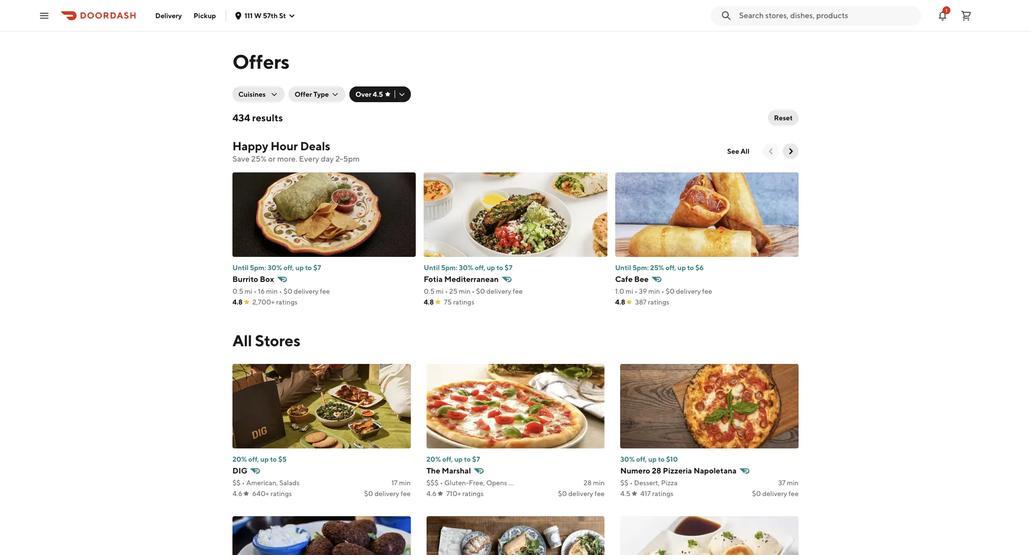 Task type: vqa. For each thing, say whether or not it's contained in the screenshot.


Task type: locate. For each thing, give the bounding box(es) containing it.
$0 delivery fee down the 28 min
[[558, 490, 605, 498]]

1
[[946, 7, 948, 13]]

5pm: for bee
[[633, 264, 649, 272]]

1 until from the left
[[233, 264, 249, 272]]

3 mi from the left
[[626, 288, 633, 295]]

2 20% from the left
[[427, 456, 441, 464]]

ratings for 2,700+ ratings
[[276, 298, 298, 306]]

3 until from the left
[[615, 264, 631, 272]]

daily
[[509, 479, 523, 487]]

numero
[[621, 467, 651, 476]]

1 horizontal spatial 4.5
[[621, 490, 631, 498]]

delivery down $6
[[676, 288, 701, 295]]

0 horizontal spatial $7
[[313, 264, 321, 272]]

stores
[[255, 331, 300, 350]]

0 horizontal spatial 5pm:
[[250, 264, 266, 272]]

up left "$10"
[[648, 456, 657, 464]]

up
[[296, 264, 304, 272], [487, 264, 495, 272], [678, 264, 686, 272], [260, 456, 269, 464], [454, 456, 463, 464], [648, 456, 657, 464]]

$7 up 0.5 mi • 25 min • $0 delivery fee
[[505, 264, 513, 272]]

1 4.8 from the left
[[233, 298, 243, 306]]

0 horizontal spatial until 5pm: 30% off, up to $7
[[233, 264, 321, 272]]

the marshal
[[427, 467, 471, 476]]

$0
[[283, 288, 292, 295], [476, 288, 485, 295], [666, 288, 675, 295], [364, 490, 373, 498], [558, 490, 567, 498], [752, 490, 761, 498]]

$$ down numero
[[621, 479, 629, 487]]

30% for box
[[268, 264, 282, 272]]

2,700+
[[252, 298, 275, 306]]

fotia mediterranean
[[424, 275, 499, 284]]

0 horizontal spatial 4.6
[[233, 490, 243, 498]]

2 horizontal spatial $7
[[505, 264, 513, 272]]

off, up 1.0 mi • 39 min • $0 delivery fee
[[666, 264, 676, 272]]

387
[[635, 298, 647, 306]]

next button of carousel image
[[786, 147, 796, 156]]

until up cafe
[[615, 264, 631, 272]]

0 horizontal spatial all
[[233, 331, 252, 350]]

17 min
[[392, 479, 411, 487]]

cuisines button
[[233, 87, 285, 102]]

to up mediterranean
[[497, 264, 503, 272]]

$6
[[696, 264, 704, 272]]

previous button of carousel image
[[766, 147, 776, 156]]

25%
[[251, 154, 267, 164], [650, 264, 664, 272]]

1 horizontal spatial 20%
[[427, 456, 441, 464]]

min right the 37
[[787, 479, 799, 487]]

0 horizontal spatial 20%
[[233, 456, 247, 464]]

off,
[[283, 264, 294, 272], [475, 264, 485, 272], [666, 264, 676, 272], [248, 456, 259, 464], [442, 456, 453, 464], [636, 456, 647, 464]]

30% up numero
[[621, 456, 635, 464]]

mi down burrito
[[245, 288, 252, 295]]

0 horizontal spatial 28
[[584, 479, 592, 487]]

28
[[652, 467, 662, 476], [584, 479, 592, 487]]

$0 delivery fee for the
[[558, 490, 605, 498]]

1 20% from the left
[[233, 456, 247, 464]]

0 horizontal spatial 4.5
[[373, 90, 383, 98]]

w
[[254, 12, 262, 19]]

0 horizontal spatial 0.5
[[233, 288, 243, 295]]

• left 39
[[635, 288, 638, 295]]

1 4.6 from the left
[[233, 490, 243, 498]]

up up mediterranean
[[487, 264, 495, 272]]

until 5pm: 30% off, up to $7
[[233, 264, 321, 272], [424, 264, 513, 272]]

1 horizontal spatial 0.5
[[424, 288, 435, 295]]

notification bell image
[[937, 10, 949, 21]]

25% left or
[[251, 154, 267, 164]]

2 horizontal spatial $0 delivery fee
[[752, 490, 799, 498]]

$0 delivery fee down 17
[[364, 490, 411, 498]]

see
[[728, 147, 739, 155]]

2 horizontal spatial 4.8
[[615, 298, 625, 306]]

mi left 25
[[436, 288, 444, 295]]

until for cafe bee
[[615, 264, 631, 272]]

0.5 for fotia mediterranean
[[424, 288, 435, 295]]

1 $$ from the left
[[233, 479, 241, 487]]

min right 16
[[266, 288, 278, 295]]

3 4.8 from the left
[[615, 298, 625, 306]]

0 vertical spatial 25%
[[251, 154, 267, 164]]

delivery down 17
[[375, 490, 399, 498]]

off, up numero
[[636, 456, 647, 464]]

30% up fotia mediterranean
[[459, 264, 473, 272]]

ratings down 0.5 mi • 16 min • $0 delivery fee
[[276, 298, 298, 306]]

0 horizontal spatial mi
[[245, 288, 252, 295]]

2 until from the left
[[424, 264, 440, 272]]

30%
[[268, 264, 282, 272], [459, 264, 473, 272], [621, 456, 635, 464]]

4.5 right over
[[373, 90, 383, 98]]

ratings down salads
[[271, 490, 292, 498]]

0 horizontal spatial 4.8
[[233, 298, 243, 306]]

ratings for 417 ratings
[[652, 490, 674, 498]]

min
[[266, 288, 278, 295], [459, 288, 471, 295], [649, 288, 660, 295], [399, 479, 411, 487], [593, 479, 605, 487], [787, 479, 799, 487]]

mi right 1.0
[[626, 288, 633, 295]]

1 mi from the left
[[245, 288, 252, 295]]

delivery down mediterranean
[[487, 288, 511, 295]]

to up 0.5 mi • 16 min • $0 delivery fee
[[305, 264, 312, 272]]

$10
[[666, 456, 678, 464]]

$$ for dig
[[233, 479, 241, 487]]

4.5 inside button
[[373, 90, 383, 98]]

until 5pm: 30% off, up to $7 up mediterranean
[[424, 264, 513, 272]]

$$ down the dig
[[233, 479, 241, 487]]

2 until 5pm: 30% off, up to $7 from the left
[[424, 264, 513, 272]]

0.5
[[233, 288, 243, 295], [424, 288, 435, 295]]

mediterranean
[[444, 275, 499, 284]]

results
[[252, 112, 283, 123]]

0 vertical spatial 4.5
[[373, 90, 383, 98]]

to left $5
[[270, 456, 277, 464]]

1 horizontal spatial $$
[[621, 479, 629, 487]]

1 horizontal spatial 28
[[652, 467, 662, 476]]

to
[[305, 264, 312, 272], [497, 264, 503, 272], [687, 264, 694, 272], [270, 456, 277, 464], [464, 456, 471, 464], [658, 456, 665, 464]]

min up 387 ratings
[[649, 288, 660, 295]]

Store search: begin typing to search for stores available on DoorDash text field
[[739, 10, 915, 21]]

3 5pm: from the left
[[633, 264, 649, 272]]

0 horizontal spatial $0 delivery fee
[[364, 490, 411, 498]]

every
[[299, 154, 319, 164]]

1 horizontal spatial $0 delivery fee
[[558, 490, 605, 498]]

until 5pm: 30% off, up to $7 for mediterranean
[[424, 264, 513, 272]]

ratings down $$$ • gluten-free, opens daily on the bottom of the page
[[463, 490, 484, 498]]

all right see
[[741, 147, 750, 155]]

ratings for 710+ ratings
[[463, 490, 484, 498]]

4.5
[[373, 90, 383, 98], [621, 490, 631, 498]]

mi for cafe
[[626, 288, 633, 295]]

off, up "the marshal"
[[442, 456, 453, 464]]

0 items, open order cart image
[[961, 10, 972, 21]]

ratings for 75 ratings
[[453, 298, 475, 306]]

0 vertical spatial all
[[741, 147, 750, 155]]

2 0.5 from the left
[[424, 288, 435, 295]]

0.5 for burrito box
[[233, 288, 243, 295]]

1 horizontal spatial 25%
[[650, 264, 664, 272]]

happy hour deals save 25% or more. every day 2-5pm
[[233, 139, 360, 164]]

25% up 1.0 mi • 39 min • $0 delivery fee
[[650, 264, 664, 272]]

2 $$ from the left
[[621, 479, 629, 487]]

until for burrito box
[[233, 264, 249, 272]]

off, up american,
[[248, 456, 259, 464]]

see all
[[728, 147, 750, 155]]

deals
[[300, 139, 330, 153]]

1 horizontal spatial 30%
[[459, 264, 473, 272]]

0 horizontal spatial 25%
[[251, 154, 267, 164]]

2 horizontal spatial until
[[615, 264, 631, 272]]

1 0.5 from the left
[[233, 288, 243, 295]]

type
[[313, 90, 329, 98]]

1.0
[[615, 288, 624, 295]]

$7
[[313, 264, 321, 272], [505, 264, 513, 272], [472, 456, 480, 464]]

up left $6
[[678, 264, 686, 272]]

2 horizontal spatial 5pm:
[[633, 264, 649, 272]]

min left dessert,
[[593, 479, 605, 487]]

all
[[741, 147, 750, 155], [233, 331, 252, 350]]

1 horizontal spatial until 5pm: 30% off, up to $7
[[424, 264, 513, 272]]

20% off, up to $5
[[233, 456, 287, 464]]

30% up the box
[[268, 264, 282, 272]]

delivery
[[294, 288, 319, 295], [487, 288, 511, 295], [676, 288, 701, 295], [375, 490, 399, 498], [569, 490, 593, 498], [763, 490, 787, 498]]

4.6 down the dig
[[233, 490, 243, 498]]

4.8
[[233, 298, 243, 306], [424, 298, 434, 306], [615, 298, 625, 306]]

fee
[[320, 288, 330, 295], [513, 288, 523, 295], [702, 288, 712, 295], [401, 490, 411, 498], [595, 490, 605, 498], [789, 490, 799, 498]]

1 until 5pm: 30% off, up to $7 from the left
[[233, 264, 321, 272]]

2 horizontal spatial mi
[[626, 288, 633, 295]]

0 horizontal spatial until
[[233, 264, 249, 272]]

2 4.8 from the left
[[424, 298, 434, 306]]

4.6
[[233, 490, 243, 498], [427, 490, 437, 498]]

•
[[254, 288, 257, 295], [279, 288, 282, 295], [445, 288, 448, 295], [472, 288, 475, 295], [635, 288, 638, 295], [662, 288, 665, 295], [242, 479, 245, 487], [440, 479, 443, 487], [630, 479, 633, 487]]

all stores
[[233, 331, 300, 350]]

4.8 down 1.0
[[615, 298, 625, 306]]

5pm: up bee
[[633, 264, 649, 272]]

0 horizontal spatial $$
[[233, 479, 241, 487]]

see all link
[[722, 144, 756, 159]]

20% up the dig
[[233, 456, 247, 464]]

710+
[[446, 490, 461, 498]]

4.8 for cafe bee
[[615, 298, 625, 306]]

$0 delivery fee
[[364, 490, 411, 498], [558, 490, 605, 498], [752, 490, 799, 498]]

1 horizontal spatial 4.8
[[424, 298, 434, 306]]

710+ ratings
[[446, 490, 484, 498]]

5pm: up fotia mediterranean
[[441, 264, 458, 272]]

all left stores
[[233, 331, 252, 350]]

75
[[444, 298, 452, 306]]

1 horizontal spatial 5pm:
[[441, 264, 458, 272]]

until
[[233, 264, 249, 272], [424, 264, 440, 272], [615, 264, 631, 272]]

pizza
[[661, 479, 678, 487]]

over 4.5 button
[[350, 87, 411, 102]]

1 vertical spatial 25%
[[650, 264, 664, 272]]

to up marshal
[[464, 456, 471, 464]]

until for fotia mediterranean
[[424, 264, 440, 272]]

4.5 left 417
[[621, 490, 631, 498]]

2 4.6 from the left
[[427, 490, 437, 498]]

$$$
[[427, 479, 439, 487]]

mi
[[245, 288, 252, 295], [436, 288, 444, 295], [626, 288, 633, 295]]

2,700+ ratings
[[252, 298, 298, 306]]

up up marshal
[[454, 456, 463, 464]]

0.5 down the fotia
[[424, 288, 435, 295]]

1 horizontal spatial $7
[[472, 456, 480, 464]]

1 horizontal spatial until
[[424, 264, 440, 272]]

2 5pm: from the left
[[441, 264, 458, 272]]

ratings down the pizza
[[652, 490, 674, 498]]

$7 up free,
[[472, 456, 480, 464]]

2 $0 delivery fee from the left
[[558, 490, 605, 498]]

0.5 down burrito
[[233, 288, 243, 295]]

$0 delivery fee for numero
[[752, 490, 799, 498]]

2 mi from the left
[[436, 288, 444, 295]]

5pm:
[[250, 264, 266, 272], [441, 264, 458, 272], [633, 264, 649, 272]]

1 horizontal spatial all
[[741, 147, 750, 155]]

ratings down 0.5 mi • 25 min • $0 delivery fee
[[453, 298, 475, 306]]

37
[[778, 479, 786, 487]]

4.8 down burrito
[[233, 298, 243, 306]]

0 horizontal spatial 30%
[[268, 264, 282, 272]]

4.8 for fotia mediterranean
[[424, 298, 434, 306]]

20% up the
[[427, 456, 441, 464]]

opens
[[486, 479, 507, 487]]

16
[[258, 288, 265, 295]]

$7 up 0.5 mi • 16 min • $0 delivery fee
[[313, 264, 321, 272]]

until up burrito
[[233, 264, 249, 272]]

1 horizontal spatial 4.6
[[427, 490, 437, 498]]

ratings
[[276, 298, 298, 306], [453, 298, 475, 306], [648, 298, 670, 306], [271, 490, 292, 498], [463, 490, 484, 498], [652, 490, 674, 498]]

3 $0 delivery fee from the left
[[752, 490, 799, 498]]

1 5pm: from the left
[[250, 264, 266, 272]]

until up the fotia
[[424, 264, 440, 272]]

bee
[[634, 275, 649, 284]]

• left 16
[[254, 288, 257, 295]]

to left "$10"
[[658, 456, 665, 464]]

until 5pm: 30% off, up to $7 up the box
[[233, 264, 321, 272]]

4.8 for burrito box
[[233, 298, 243, 306]]

ratings down 1.0 mi • 39 min • $0 delivery fee
[[648, 298, 670, 306]]

reset
[[774, 114, 793, 122]]

• up 2,700+ ratings
[[279, 288, 282, 295]]

min right 25
[[459, 288, 471, 295]]

delivery
[[155, 12, 182, 19]]

1 horizontal spatial mi
[[436, 288, 444, 295]]

4.8 left 75
[[424, 298, 434, 306]]

$0 delivery fee down the 37
[[752, 490, 799, 498]]

5pm: up burrito box
[[250, 264, 266, 272]]

4.6 down $$$
[[427, 490, 437, 498]]



Task type: describe. For each thing, give the bounding box(es) containing it.
387 ratings
[[635, 298, 670, 306]]

$$ • american, salads
[[233, 479, 300, 487]]

111
[[245, 12, 253, 19]]

ratings for 640+ ratings
[[271, 490, 292, 498]]

gluten-
[[444, 479, 469, 487]]

offer type button
[[289, 87, 346, 102]]

offers
[[233, 50, 290, 73]]

st
[[279, 12, 286, 19]]

pickup button
[[188, 8, 222, 23]]

off, up mediterranean
[[475, 264, 485, 272]]

off, up 0.5 mi • 16 min • $0 delivery fee
[[283, 264, 294, 272]]

pizzeria
[[663, 467, 692, 476]]

until 5pm: 30% off, up to $7 for box
[[233, 264, 321, 272]]

box
[[260, 275, 274, 284]]

until 5pm: 25% off, up to $6
[[615, 264, 704, 272]]

burrito
[[233, 275, 258, 284]]

1 vertical spatial 28
[[584, 479, 592, 487]]

28 min
[[584, 479, 605, 487]]

0 vertical spatial 28
[[652, 467, 662, 476]]

0.5 mi • 25 min • $0 delivery fee
[[424, 288, 523, 295]]

• down numero
[[630, 479, 633, 487]]

offer type
[[295, 90, 329, 98]]

20% for the marshal
[[427, 456, 441, 464]]

delivery down the 28 min
[[569, 490, 593, 498]]

75 ratings
[[444, 298, 475, 306]]

17
[[392, 479, 398, 487]]

$7 for box
[[313, 264, 321, 272]]

save
[[233, 154, 250, 164]]

• down the dig
[[242, 479, 245, 487]]

free,
[[469, 479, 485, 487]]

or
[[268, 154, 276, 164]]

25% inside happy hour deals save 25% or more. every day 2-5pm
[[251, 154, 267, 164]]

20% off, up to $7
[[427, 456, 480, 464]]

434
[[233, 112, 250, 123]]

2 horizontal spatial 30%
[[621, 456, 635, 464]]

1.0 mi • 39 min • $0 delivery fee
[[615, 288, 712, 295]]

417 ratings
[[641, 490, 674, 498]]

• left 25
[[445, 288, 448, 295]]

37 min
[[778, 479, 799, 487]]

25
[[449, 288, 458, 295]]

1 vertical spatial 4.5
[[621, 490, 631, 498]]

$7 for mediterranean
[[505, 264, 513, 272]]

cafe bee
[[615, 275, 649, 284]]

5pm
[[343, 154, 360, 164]]

434 results
[[233, 112, 283, 123]]

numero 28 pizzeria napoletana
[[621, 467, 737, 476]]

day
[[321, 154, 334, 164]]

up left $5
[[260, 456, 269, 464]]

$$ for numero 28 pizzeria napoletana
[[621, 479, 629, 487]]

$$ • dessert, pizza
[[621, 479, 678, 487]]

cuisines
[[238, 90, 266, 98]]

hour
[[271, 139, 298, 153]]

up up 0.5 mi • 16 min • $0 delivery fee
[[296, 264, 304, 272]]

min right 17
[[399, 479, 411, 487]]

delivery button
[[149, 8, 188, 23]]

57th
[[263, 12, 278, 19]]

5pm: for mediterranean
[[441, 264, 458, 272]]

$$$ • gluten-free, opens daily
[[427, 479, 523, 487]]

reset button
[[768, 110, 799, 126]]

111 w 57th st button
[[235, 12, 296, 19]]

mi for burrito
[[245, 288, 252, 295]]

1 vertical spatial all
[[233, 331, 252, 350]]

417
[[641, 490, 651, 498]]

napoletana
[[694, 467, 737, 476]]

mi for fotia
[[436, 288, 444, 295]]

pickup
[[194, 12, 216, 19]]

• right $$$
[[440, 479, 443, 487]]

$5
[[278, 456, 287, 464]]

dig
[[233, 467, 247, 476]]

• down mediterranean
[[472, 288, 475, 295]]

open menu image
[[38, 10, 50, 21]]

20% for dig
[[233, 456, 247, 464]]

dessert,
[[634, 479, 660, 487]]

over 4.5
[[356, 90, 383, 98]]

delivery up 2,700+ ratings
[[294, 288, 319, 295]]

delivery down the 37
[[763, 490, 787, 498]]

happy
[[233, 139, 268, 153]]

30% off, up to $10
[[621, 456, 678, 464]]

30% for mediterranean
[[459, 264, 473, 272]]

4.6 for dig
[[233, 490, 243, 498]]

640+
[[252, 490, 269, 498]]

ratings for 387 ratings
[[648, 298, 670, 306]]

burrito box
[[233, 275, 274, 284]]

• up 387 ratings
[[662, 288, 665, 295]]

111 w 57th st
[[245, 12, 286, 19]]

cafe
[[615, 275, 633, 284]]

the
[[427, 467, 440, 476]]

to left $6
[[687, 264, 694, 272]]

fotia
[[424, 275, 443, 284]]

over
[[356, 90, 372, 98]]

640+ ratings
[[252, 490, 292, 498]]

4.6 for the marshal
[[427, 490, 437, 498]]

2-
[[335, 154, 343, 164]]

offer
[[295, 90, 312, 98]]

marshal
[[442, 467, 471, 476]]

american,
[[246, 479, 278, 487]]

0.5 mi • 16 min • $0 delivery fee
[[233, 288, 330, 295]]

1 $0 delivery fee from the left
[[364, 490, 411, 498]]

5pm: for box
[[250, 264, 266, 272]]

salads
[[279, 479, 300, 487]]



